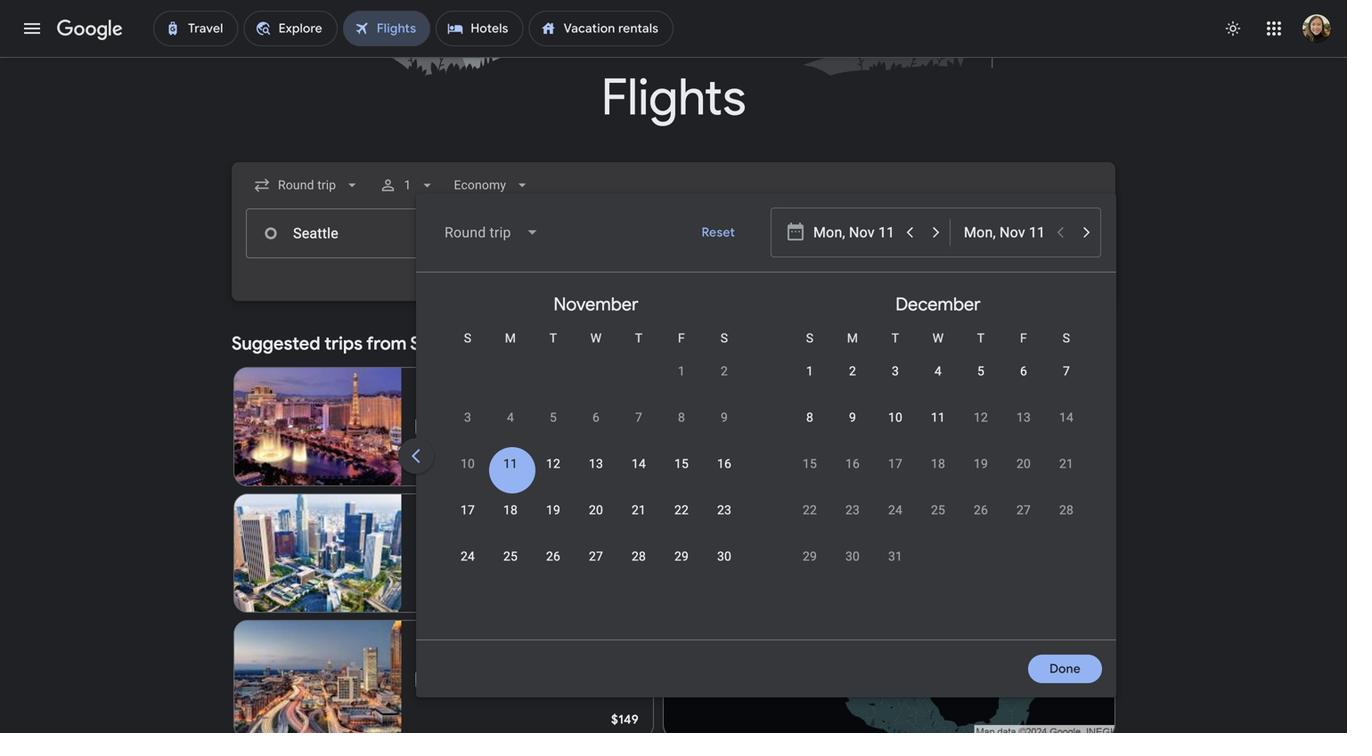 Task type: locate. For each thing, give the bounding box(es) containing it.
destinations
[[1021, 336, 1094, 352]]

3 right mon, dec 2 element
[[892, 364, 899, 379]]

8
[[678, 410, 685, 425], [806, 410, 814, 425], [483, 546, 491, 560]]

27 inside december row group
[[1017, 503, 1031, 518]]

28 for "thu, nov 28" element
[[632, 549, 646, 564]]

19 left wed, nov 20 element
[[546, 503, 561, 518]]

11 button
[[917, 409, 960, 452], [489, 455, 532, 498]]

0 vertical spatial 4 button
[[917, 363, 960, 405]]

8 inside suggested trips from seattle region
[[483, 546, 491, 560]]

1 16 from the left
[[717, 457, 732, 471]]

2 right fri, nov 1 "element" at the right of page
[[721, 364, 728, 379]]

8 inside november row group
[[678, 410, 685, 425]]

1 horizontal spatial 15 button
[[789, 455, 831, 498]]

21 right fri, dec 20 element
[[1059, 457, 1074, 471]]

s up vegas
[[464, 331, 472, 346]]

1 vertical spatial 28
[[632, 549, 646, 564]]

4 inside row
[[507, 410, 514, 425]]

1 vertical spatial 11
[[503, 457, 518, 471]]

row group
[[83, 280, 425, 633]]

31 button
[[874, 548, 917, 591]]

None text field
[[246, 208, 497, 258]]

2 f from the left
[[1020, 331, 1027, 346]]

20 button inside november row group
[[575, 502, 617, 544]]

12
[[974, 410, 988, 425], [546, 457, 561, 471]]

23 inside november row group
[[717, 503, 732, 518]]

23
[[717, 503, 732, 518], [846, 503, 860, 518]]

15 inside november row group
[[674, 457, 689, 471]]

w up wed, dec 4 element
[[933, 331, 944, 346]]

1 button up fri, nov 8 element
[[660, 363, 703, 405]]

19 inside december row group
[[974, 457, 988, 471]]

18 button
[[917, 455, 960, 498], [489, 502, 532, 544]]

tue, dec 17 element
[[888, 455, 903, 473]]

9 inside november row group
[[721, 410, 728, 425]]

2 inside suggested trips from seattle region
[[496, 419, 504, 434]]

2 22 from the left
[[803, 503, 817, 518]]

thu, nov 28 element
[[632, 548, 646, 566]]

1 horizontal spatial 26
[[974, 503, 988, 518]]

1 horizontal spatial 7 button
[[1045, 363, 1088, 405]]

21 left fri, nov 22 element
[[632, 503, 646, 518]]

12 for tue, nov 12 element
[[546, 457, 561, 471]]

1 horizontal spatial 2 button
[[831, 363, 874, 405]]

row
[[660, 347, 746, 405], [789, 347, 1088, 405], [446, 401, 746, 452], [789, 401, 1088, 452], [446, 447, 746, 498], [789, 447, 1088, 498], [446, 494, 746, 544], [789, 494, 1088, 544], [446, 540, 746, 591], [789, 540, 917, 591]]

m inside row group
[[847, 331, 858, 346]]

27 inside november row group
[[589, 549, 603, 564]]

row containing 17
[[446, 494, 746, 544]]

26 button
[[960, 502, 1002, 544], [532, 548, 575, 591]]

1 vertical spatial 5 button
[[532, 409, 575, 452]]

28 inside december row group
[[1059, 503, 1074, 518]]

22
[[674, 503, 689, 518], [803, 503, 817, 518]]

0 horizontal spatial 8
[[483, 546, 491, 560]]

8 for sun, dec 8 element at the right
[[806, 410, 814, 425]]

25 inside november row group
[[503, 549, 518, 564]]

row containing 22
[[789, 494, 1088, 544]]

2 button for november
[[703, 363, 746, 405]]

fri, nov 8 element
[[678, 409, 685, 427]]

29 button
[[660, 548, 703, 591], [789, 548, 831, 591]]

1 horizontal spatial 28
[[1059, 503, 1074, 518]]

1 f from the left
[[678, 331, 685, 346]]

1 vertical spatial 12 button
[[532, 455, 575, 498]]

reset
[[702, 225, 735, 241]]

11 down 2 hr 45 min
[[503, 457, 518, 471]]

1 inside november row group
[[678, 364, 685, 379]]

0 vertical spatial 17
[[888, 457, 903, 471]]

fri, nov 22 element
[[674, 502, 689, 519]]

12 for thu, dec 12 element
[[974, 410, 988, 425]]

25 button right tue, dec 24 element
[[917, 502, 960, 544]]

13 button
[[1002, 409, 1045, 452], [575, 455, 617, 498]]

5 right 45
[[550, 410, 557, 425]]

6 button up 'wed, nov 13' element at the left bottom
[[575, 409, 617, 452]]

18
[[931, 457, 945, 471], [503, 503, 518, 518]]

14 for thu, nov 14 element
[[632, 457, 646, 471]]

15 right thu, nov 14 element
[[674, 457, 689, 471]]

0 horizontal spatial 6 button
[[575, 409, 617, 452]]

14 right fri, dec 13 element
[[1059, 410, 1074, 425]]

1 15 from the left
[[674, 457, 689, 471]]

1 30 button from the left
[[703, 548, 746, 591]]

6 down explore destinations
[[1020, 364, 1027, 379]]

sun, dec 8 element
[[806, 409, 814, 427]]

10 button up sun, nov 17 element
[[446, 455, 489, 498]]

1 vertical spatial 4 button
[[489, 409, 532, 452]]

21 for thu, nov 21 element on the bottom of page
[[632, 503, 646, 518]]

1 22 from the left
[[674, 503, 689, 518]]

7 for sat, dec 7 element in the right of the page
[[1063, 364, 1070, 379]]

6
[[1020, 364, 1027, 379], [592, 410, 600, 425]]

2 m from the left
[[847, 331, 858, 346]]

1 button for november
[[660, 363, 703, 405]]

1 vertical spatial 4
[[507, 410, 514, 425]]

0 vertical spatial 11 button
[[917, 409, 960, 452]]

0 vertical spatial 27 button
[[1002, 502, 1045, 544]]

30 inside november row group
[[717, 549, 732, 564]]

1 vertical spatial 3
[[464, 410, 471, 425]]

min right 55
[[526, 546, 548, 560]]

2 30 from the left
[[846, 549, 860, 564]]

0 horizontal spatial 25 button
[[489, 548, 532, 591]]

w for november
[[590, 331, 602, 346]]

0 vertical spatial 6 button
[[1002, 363, 1045, 405]]

2 9 from the left
[[849, 410, 856, 425]]

tue, nov 12 element
[[546, 455, 561, 473]]

row containing 3
[[446, 401, 746, 452]]

3 inside row
[[464, 410, 471, 425]]

2 8 button from the left
[[789, 409, 831, 452]]

0 vertical spatial 28
[[1059, 503, 1074, 518]]

1 horizontal spatial 20
[[1017, 457, 1031, 471]]

16 inside november row group
[[717, 457, 732, 471]]

1 inside popup button
[[404, 178, 411, 192]]

1 horizontal spatial 9
[[849, 410, 856, 425]]

december row group
[[767, 280, 1109, 633]]

tue, nov 19 element
[[546, 502, 561, 519]]

7 inside row
[[635, 410, 642, 425]]

17 inside december row group
[[888, 457, 903, 471]]

mon, dec 30 element
[[846, 548, 860, 566]]

0 vertical spatial 14 button
[[1045, 409, 1088, 452]]

13 for 'wed, nov 13' element at the left bottom
[[589, 457, 603, 471]]

thu, nov 7 element
[[635, 409, 642, 427]]

17 for sun, nov 17 element
[[461, 503, 475, 518]]

9 inside december row group
[[849, 410, 856, 425]]

26 inside december row group
[[974, 503, 988, 518]]

s up sun, dec 1 element
[[806, 331, 814, 346]]

22 for fri, nov 22 element
[[674, 503, 689, 518]]

2 inside november row group
[[721, 364, 728, 379]]

20 button
[[1002, 455, 1045, 498], [575, 502, 617, 544]]

20 inside november row group
[[589, 503, 603, 518]]

tue, dec 31 element
[[888, 548, 903, 566]]

20 left thu, nov 21 element on the bottom of page
[[589, 503, 603, 518]]

20
[[1017, 457, 1031, 471], [589, 503, 603, 518]]

4
[[935, 364, 942, 379], [507, 410, 514, 425]]

29 button left sat, nov 30 "element"
[[660, 548, 703, 591]]

0 horizontal spatial 28
[[632, 549, 646, 564]]

12 button
[[960, 409, 1002, 452], [532, 455, 575, 498]]

15 for fri, nov 15 element
[[674, 457, 689, 471]]

22 for sun, dec 22 element on the bottom of page
[[803, 503, 817, 518]]

1 button
[[372, 164, 443, 207]]

17 up 22 – 28
[[461, 503, 475, 518]]

6 button
[[1002, 363, 1045, 405], [575, 409, 617, 452]]

8 inside december row group
[[806, 410, 814, 425]]

0 horizontal spatial 7 button
[[617, 409, 660, 452]]

row containing 15
[[789, 447, 1088, 498]]

18 inside november row group
[[503, 503, 518, 518]]

1 horizontal spatial 8 button
[[789, 409, 831, 452]]

17 inside november row group
[[461, 503, 475, 518]]

23 right fri, nov 22 element
[[717, 503, 732, 518]]

6 for wed, nov 6 element at the left of page
[[592, 410, 600, 425]]

0 vertical spatial 25 button
[[917, 502, 960, 544]]

w inside november row group
[[590, 331, 602, 346]]

19 inside november row group
[[546, 503, 561, 518]]

14 inside december row group
[[1059, 410, 1074, 425]]

15
[[674, 457, 689, 471], [803, 457, 817, 471]]

november
[[554, 293, 638, 316]]

0 vertical spatial feb
[[416, 401, 437, 416]]

8 button up fri, nov 15 element
[[660, 409, 703, 452]]

10 button
[[874, 409, 917, 452], [446, 455, 489, 498]]

sat, nov 2 element
[[721, 363, 728, 380]]

30 right fri, nov 29 "element"
[[717, 549, 732, 564]]

1 for fri, nov 1 "element" at the right of page
[[678, 364, 685, 379]]

0 horizontal spatial 23 button
[[703, 502, 746, 544]]

0 horizontal spatial 2
[[496, 419, 504, 434]]

19 button up thu, dec 26 element
[[960, 455, 1002, 498]]

2 16 from the left
[[846, 457, 860, 471]]

29
[[674, 549, 689, 564], [803, 549, 817, 564]]

feb down las
[[416, 401, 437, 416]]

31
[[888, 549, 903, 564]]

2 feb from the top
[[416, 528, 437, 543]]

19
[[974, 457, 988, 471], [546, 503, 561, 518]]

frontier image down mar
[[416, 673, 430, 687]]

row containing 8
[[789, 401, 1088, 452]]

1 vertical spatial 18 button
[[489, 502, 532, 544]]

20 button up fri, dec 27 element
[[1002, 455, 1045, 498]]

27 button left sat, dec 28 "element"
[[1002, 502, 1045, 544]]

30 for mon, dec 30 element
[[846, 549, 860, 564]]

hr left 45
[[507, 419, 518, 434]]

thu, dec 12 element
[[974, 409, 988, 427]]

4 button
[[917, 363, 960, 405], [489, 409, 532, 452]]

1 horizontal spatial 16 button
[[831, 455, 874, 498]]

25 inside december row group
[[931, 503, 945, 518]]

november row group
[[425, 280, 767, 633]]

21 button
[[1045, 455, 1088, 498], [617, 502, 660, 544]]

26 right wed, dec 25 element
[[974, 503, 988, 518]]

3 inside december row group
[[892, 364, 899, 379]]

2 15 from the left
[[803, 457, 817, 471]]

2 23 from the left
[[846, 503, 860, 518]]

fri, nov 1 element
[[678, 363, 685, 380]]

26 right 55
[[546, 549, 561, 564]]

20 inside december row group
[[1017, 457, 1031, 471]]

12 inside november row group
[[546, 457, 561, 471]]

30 button right fri, nov 29 "element"
[[703, 548, 746, 591]]

11 button up wed, dec 18 element
[[917, 409, 960, 452]]

17
[[888, 457, 903, 471], [461, 503, 475, 518]]

1 1 button from the left
[[660, 363, 703, 405]]

9 button
[[703, 409, 746, 452], [831, 409, 874, 452]]

24 inside november row group
[[461, 549, 475, 564]]

fri, nov 29 element
[[674, 548, 689, 566]]

2 for december
[[849, 364, 856, 379]]

8 left mon, dec 9 element
[[806, 410, 814, 425]]

26 button right 55
[[532, 548, 575, 591]]

25 left tue, nov 26 element
[[503, 549, 518, 564]]

f inside november row group
[[678, 331, 685, 346]]

21 inside december row group
[[1059, 457, 1074, 471]]

2 15 button from the left
[[789, 455, 831, 498]]

2 16 button from the left
[[831, 455, 874, 498]]

9 for sat, nov 9 "element"
[[721, 410, 728, 425]]

11 for wed, dec 11 element
[[931, 410, 945, 425]]

m inside row group
[[505, 331, 516, 346]]

10 inside november row group
[[461, 457, 475, 471]]

fri, nov 15 element
[[674, 455, 689, 473]]

min for 2 hr 45 min
[[539, 419, 561, 434]]

14 button up sat, dec 21 element
[[1045, 409, 1088, 452]]

28 button
[[1045, 502, 1088, 544], [617, 548, 660, 591]]

1 vertical spatial 14
[[632, 457, 646, 471]]

28 button left fri, nov 29 "element"
[[617, 548, 660, 591]]

0 vertical spatial 18 button
[[917, 455, 960, 498]]

12 inside december row group
[[974, 410, 988, 425]]

14
[[1059, 410, 1074, 425], [632, 457, 646, 471]]

30
[[717, 549, 732, 564], [846, 549, 860, 564]]

thu, nov 21 element
[[632, 502, 646, 519]]

2 1 button from the left
[[789, 363, 831, 405]]

19 button
[[960, 455, 1002, 498], [532, 502, 575, 544]]

mar
[[416, 654, 438, 669]]

3 button
[[874, 363, 917, 405], [446, 409, 489, 452]]

16 button up sat, nov 23 "element"
[[703, 455, 746, 498]]

m
[[505, 331, 516, 346], [847, 331, 858, 346]]

2 – 9
[[442, 654, 470, 669]]

0 horizontal spatial 26 button
[[532, 548, 575, 591]]

2 2 button from the left
[[831, 363, 874, 405]]

3
[[892, 364, 899, 379], [464, 410, 471, 425]]

tue, dec 10 element
[[888, 409, 903, 427]]

28
[[1059, 503, 1074, 518], [632, 549, 646, 564]]

mon, nov 4 element
[[507, 409, 514, 427]]

row containing 10
[[446, 447, 746, 498]]

7
[[1063, 364, 1070, 379], [635, 410, 642, 425]]

21 for sat, dec 21 element
[[1059, 457, 1074, 471]]

20 button up the wed, nov 27 element
[[575, 502, 617, 544]]

1 w from the left
[[590, 331, 602, 346]]

1 9 from the left
[[721, 410, 728, 425]]

1 vertical spatial 19
[[546, 503, 561, 518]]

14 button up thu, nov 21 element on the bottom of page
[[617, 455, 660, 498]]

6 for fri, dec 6 element
[[1020, 364, 1027, 379]]

1 horizontal spatial 23 button
[[831, 502, 874, 544]]

mon, nov 11, departure date. element
[[503, 455, 518, 473]]

3 button up sun, nov 10 element
[[446, 409, 489, 452]]

0 vertical spatial 27
[[1017, 503, 1031, 518]]

0 vertical spatial 25
[[931, 503, 945, 518]]

15 button up sun, dec 22 element on the bottom of page
[[789, 455, 831, 498]]

23 inside december row group
[[846, 503, 860, 518]]

13 left $107
[[589, 457, 603, 471]]

19 for tue, nov 19 element
[[546, 503, 561, 518]]

wed, nov 6 element
[[592, 409, 600, 427]]

1 horizontal spatial 23
[[846, 503, 860, 518]]

t
[[550, 331, 557, 346], [635, 331, 643, 346], [892, 331, 899, 346], [977, 331, 985, 346]]

12 right wed, dec 11 element
[[974, 410, 988, 425]]

0 horizontal spatial 30 button
[[703, 548, 746, 591]]

1 vertical spatial min
[[526, 546, 548, 560]]

hr for 55
[[494, 546, 505, 560]]

4 inside december row group
[[935, 364, 942, 379]]

1 horizontal spatial 25
[[931, 503, 945, 518]]

15 button
[[660, 455, 703, 498], [789, 455, 831, 498]]

2 left tue, dec 3 element
[[849, 364, 856, 379]]

0 horizontal spatial 13
[[589, 457, 603, 471]]

13 button up wed, nov 20 element
[[575, 455, 617, 498]]

5 inside december row group
[[977, 364, 985, 379]]

1 vertical spatial 18
[[503, 503, 518, 518]]

1 horizontal spatial 3
[[892, 364, 899, 379]]

w inside december row group
[[933, 331, 944, 346]]

1 horizontal spatial 26 button
[[960, 502, 1002, 544]]

27
[[1017, 503, 1031, 518], [589, 549, 603, 564]]

18 for wed, dec 18 element
[[931, 457, 945, 471]]

1 m from the left
[[505, 331, 516, 346]]

2
[[721, 364, 728, 379], [849, 364, 856, 379], [496, 419, 504, 434]]

0 vertical spatial min
[[539, 419, 561, 434]]

27 for fri, dec 27 element
[[1017, 503, 1031, 518]]

0 horizontal spatial 22
[[674, 503, 689, 518]]

16 button up mon, dec 23 "element" at the right bottom of the page
[[831, 455, 874, 498]]

0 horizontal spatial 19 button
[[532, 502, 575, 544]]

30 left 31
[[846, 549, 860, 564]]

16
[[717, 457, 732, 471], [846, 457, 860, 471]]

2 inside december row group
[[849, 364, 856, 379]]

6 left thu, nov 7 element
[[592, 410, 600, 425]]

3 button up the tue, dec 10 element
[[874, 363, 917, 405]]

4 s from the left
[[1063, 331, 1070, 346]]

1 vertical spatial 27 button
[[575, 548, 617, 591]]

29 inside november row group
[[674, 549, 689, 564]]

explore destinations
[[974, 336, 1094, 352]]

6 inside december row group
[[1020, 364, 1027, 379]]

3 s from the left
[[806, 331, 814, 346]]

f right explore
[[1020, 331, 1027, 346]]

1 vertical spatial 17
[[461, 503, 475, 518]]

hr left 55
[[494, 546, 505, 560]]

26 button inside december row group
[[960, 502, 1002, 544]]

tue, dec 24 element
[[888, 502, 903, 519]]

mon, nov 18 element
[[503, 502, 518, 519]]

22 button up fri, nov 29 "element"
[[660, 502, 703, 544]]

22 inside november row group
[[674, 503, 689, 518]]

7 down destinations
[[1063, 364, 1070, 379]]

7 button up thu, nov 14 element
[[617, 409, 660, 452]]

1 29 from the left
[[674, 549, 689, 564]]

0 horizontal spatial 7
[[635, 410, 642, 425]]

0 horizontal spatial 15 button
[[660, 455, 703, 498]]

13
[[1017, 410, 1031, 425], [589, 457, 603, 471]]

13 inside december row group
[[1017, 410, 1031, 425]]

1 vertical spatial 12
[[546, 457, 561, 471]]

23 button up sat, nov 30 "element"
[[703, 502, 746, 544]]

0 vertical spatial 3
[[892, 364, 899, 379]]

1 vertical spatial 24
[[461, 549, 475, 564]]

25 for mon, nov 25 element
[[503, 549, 518, 564]]

0 horizontal spatial 21 button
[[617, 502, 660, 544]]

16 for 'sat, nov 16' element
[[717, 457, 732, 471]]

1 horizontal spatial 17
[[888, 457, 903, 471]]

10
[[888, 410, 903, 425], [461, 457, 475, 471]]

2 button up sat, nov 9 "element"
[[703, 363, 746, 405]]

27 button right tue, nov 26 element
[[575, 548, 617, 591]]

0 horizontal spatial 13 button
[[575, 455, 617, 498]]

8 button
[[660, 409, 703, 452], [789, 409, 831, 452]]

2 30 button from the left
[[831, 548, 874, 591]]

11
[[931, 410, 945, 425], [503, 457, 518, 471]]

frontier image
[[416, 420, 430, 434], [416, 673, 430, 687]]

17 button up tue, dec 24 element
[[874, 455, 917, 498]]

0 vertical spatial 5 button
[[960, 363, 1002, 405]]

1 horizontal spatial 6
[[1020, 364, 1027, 379]]

14 left fri, nov 15 element
[[632, 457, 646, 471]]

17 for tue, dec 17 element
[[888, 457, 903, 471]]

11 inside november row group
[[503, 457, 518, 471]]

1 22 button from the left
[[660, 502, 703, 544]]

14 button
[[1045, 409, 1088, 452], [617, 455, 660, 498]]

24 down 22 – 28
[[461, 549, 475, 564]]

24 button up 31
[[874, 502, 917, 544]]

1 horizontal spatial 24
[[888, 503, 903, 518]]

0 vertical spatial 11
[[931, 410, 945, 425]]

min
[[539, 419, 561, 434], [526, 546, 548, 560]]

22 left mon, dec 23 "element" at the right bottom of the page
[[803, 503, 817, 518]]

0 horizontal spatial 16 button
[[703, 455, 746, 498]]

f inside december row group
[[1020, 331, 1027, 346]]

0 horizontal spatial 27
[[589, 549, 603, 564]]

sat, nov 16 element
[[717, 455, 732, 473]]

0 horizontal spatial 26
[[546, 549, 561, 564]]

0 vertical spatial 20 button
[[1002, 455, 1045, 498]]

0 vertical spatial 20
[[1017, 457, 1031, 471]]

2 w from the left
[[933, 331, 944, 346]]

8 for fri, nov 8 element
[[678, 410, 685, 425]]

5 button up thu, dec 12 element
[[960, 363, 1002, 405]]

3 down vegas
[[464, 410, 471, 425]]

0 horizontal spatial 2 button
[[703, 363, 746, 405]]

vegas
[[441, 382, 482, 400]]

2 t from the left
[[635, 331, 643, 346]]

Departure text field
[[813, 208, 895, 257], [813, 209, 936, 258]]

feb 1 – 7
[[416, 401, 468, 416]]

main menu image
[[21, 18, 43, 39]]

6 button up fri, dec 13 element
[[1002, 363, 1045, 405]]

1 inside december row group
[[806, 364, 814, 379]]

0 horizontal spatial 20 button
[[575, 502, 617, 544]]

sat, nov 9 element
[[721, 409, 728, 427]]

explore destinations button
[[953, 330, 1116, 358]]

0 horizontal spatial 18
[[503, 503, 518, 518]]

w
[[590, 331, 602, 346], [933, 331, 944, 346]]

1 for sun, dec 1 element
[[806, 364, 814, 379]]

mon, dec 23 element
[[846, 502, 860, 519]]

19 button up tue, nov 26 element
[[532, 502, 575, 544]]

w for december
[[933, 331, 944, 346]]

26 inside november row group
[[546, 549, 561, 564]]

w down the november
[[590, 331, 602, 346]]

0 horizontal spatial 14
[[632, 457, 646, 471]]

None field
[[246, 169, 368, 201], [447, 169, 538, 201], [430, 211, 554, 254], [246, 169, 368, 201], [447, 169, 538, 201], [430, 211, 554, 254]]

2 for november
[[721, 364, 728, 379]]

7 for thu, nov 7 element
[[635, 410, 642, 425]]

1 horizontal spatial 18
[[931, 457, 945, 471]]

18 button up wed, dec 25 element
[[917, 455, 960, 498]]

0 horizontal spatial 5 button
[[532, 409, 575, 452]]

25 button
[[917, 502, 960, 544], [489, 548, 532, 591]]

m right seattle
[[505, 331, 516, 346]]

las vegas
[[416, 382, 482, 400]]

18 inside december row group
[[931, 457, 945, 471]]

24
[[888, 503, 903, 518], [461, 549, 475, 564]]

11 button up mon, nov 18 element
[[489, 455, 532, 498]]

1 button
[[660, 363, 703, 405], [789, 363, 831, 405]]

1 vertical spatial 6
[[592, 410, 600, 425]]

7 button
[[1045, 363, 1088, 405], [617, 409, 660, 452]]

10 inside december row group
[[888, 410, 903, 425]]

0 vertical spatial 7 button
[[1045, 363, 1088, 405]]

13 button up fri, dec 20 element
[[1002, 409, 1045, 452]]

14 inside november row group
[[632, 457, 646, 471]]

18 button up 8 hr 55 min
[[489, 502, 532, 544]]

23 right sun, dec 22 element on the bottom of page
[[846, 503, 860, 518]]

1 2 button from the left
[[703, 363, 746, 405]]

2 button
[[703, 363, 746, 405], [831, 363, 874, 405]]

21 inside november row group
[[632, 503, 646, 518]]

15 inside december row group
[[803, 457, 817, 471]]

grid
[[83, 280, 1109, 650]]

28 left fri, nov 29 "element"
[[632, 549, 646, 564]]

1 horizontal spatial 16
[[846, 457, 860, 471]]

1 30 from the left
[[717, 549, 732, 564]]

december
[[896, 293, 981, 316]]

0 horizontal spatial hr
[[494, 546, 505, 560]]

55
[[509, 546, 523, 560]]

previous image
[[395, 435, 437, 478]]

7 button up sat, dec 14 element
[[1045, 363, 1088, 405]]

5 button
[[960, 363, 1002, 405], [532, 409, 575, 452]]

22 – 28
[[440, 528, 483, 543]]

25 right tue, dec 24 element
[[931, 503, 945, 518]]

s up sat, dec 7 element in the right of the page
[[1063, 331, 1070, 346]]

29 for sun, dec 29 element
[[803, 549, 817, 564]]

sat, dec 28 element
[[1059, 502, 1074, 519]]

tue, nov 5 element
[[550, 409, 557, 427]]

21 button up sat, dec 28 "element"
[[1045, 455, 1088, 498]]

grid inside 'flight' search box
[[83, 280, 1109, 650]]

hr
[[507, 419, 518, 434], [494, 546, 505, 560]]

23 button
[[703, 502, 746, 544], [831, 502, 874, 544]]

29 button left mon, dec 30 element
[[789, 548, 831, 591]]

4 button up mon, nov 11, departure date. element
[[489, 409, 532, 452]]

26
[[974, 503, 988, 518], [546, 549, 561, 564]]

sun, dec 1 element
[[806, 363, 814, 380]]

30 button
[[703, 548, 746, 591], [831, 548, 874, 591]]

17 button
[[874, 455, 917, 498], [446, 502, 489, 544]]

grid containing november
[[83, 280, 1109, 650]]

1 23 from the left
[[717, 503, 732, 518]]

24 for tue, dec 24 element
[[888, 503, 903, 518]]

1 horizontal spatial 12 button
[[960, 409, 1002, 452]]

feb
[[416, 401, 437, 416], [416, 528, 437, 543]]

0 vertical spatial 7
[[1063, 364, 1070, 379]]

13 inside november row group
[[589, 457, 603, 471]]

29 inside december row group
[[803, 549, 817, 564]]

1 vertical spatial 13 button
[[575, 455, 617, 498]]

fri, dec 13 element
[[1017, 409, 1031, 427]]

30 button left 'tue, dec 31' element
[[831, 548, 874, 591]]

6 inside row
[[592, 410, 600, 425]]

15 button up fri, nov 22 element
[[660, 455, 703, 498]]

1 horizontal spatial 9 button
[[831, 409, 874, 452]]

thu, dec 5 element
[[977, 363, 985, 380]]

12 button up tue, nov 19 element
[[532, 455, 575, 498]]

mon, nov 25 element
[[503, 548, 518, 566]]

0 horizontal spatial 20
[[589, 503, 603, 518]]

2 horizontal spatial 8
[[806, 410, 814, 425]]

8 right thu, nov 7 element
[[678, 410, 685, 425]]

26 button right wed, dec 25 element
[[960, 502, 1002, 544]]

1 vertical spatial 10
[[461, 457, 475, 471]]

1 horizontal spatial 11 button
[[917, 409, 960, 452]]

suggested trips from seattle
[[232, 332, 467, 355]]

5 inside row
[[550, 410, 557, 425]]

23 for sat, nov 23 "element"
[[717, 503, 732, 518]]

26 button inside november row group
[[532, 548, 575, 591]]

f
[[678, 331, 685, 346], [1020, 331, 1027, 346]]

11 right the tue, dec 10 element
[[931, 410, 945, 425]]

30 inside december row group
[[846, 549, 860, 564]]

28 inside november row group
[[632, 549, 646, 564]]

21
[[1059, 457, 1074, 471], [632, 503, 646, 518]]

9
[[721, 410, 728, 425], [849, 410, 856, 425]]

1
[[404, 178, 411, 192], [678, 364, 685, 379], [806, 364, 814, 379], [437, 546, 444, 560]]

19 left fri, dec 20 element
[[974, 457, 988, 471]]

7 inside december row group
[[1063, 364, 1070, 379]]

4 for wed, dec 4 element
[[935, 364, 942, 379]]

24 button
[[874, 502, 917, 544], [446, 548, 489, 591]]

1 inside suggested trips from seattle region
[[437, 546, 444, 560]]

18 left thu, dec 19 element
[[931, 457, 945, 471]]

wed, dec 25 element
[[931, 502, 945, 519]]

5 for tue, nov 5 element
[[550, 410, 557, 425]]

5 down explore
[[977, 364, 985, 379]]

mon, dec 16 element
[[846, 455, 860, 473]]

11 inside december row group
[[931, 410, 945, 425]]

20 right thu, dec 19 element
[[1017, 457, 1031, 471]]

5
[[977, 364, 985, 379], [550, 410, 557, 425]]

1 horizontal spatial 21 button
[[1045, 455, 1088, 498]]

24 inside december row group
[[888, 503, 903, 518]]

25 button left tue, nov 26 element
[[489, 548, 532, 591]]

16 left tue, dec 17 element
[[846, 457, 860, 471]]

27 button
[[1002, 502, 1045, 544], [575, 548, 617, 591]]

17 right mon, dec 16 element
[[888, 457, 903, 471]]

29 left mon, dec 30 element
[[803, 549, 817, 564]]

2 29 from the left
[[803, 549, 817, 564]]

21 button up "thu, nov 28" element
[[617, 502, 660, 544]]

22 right thu, nov 21 element on the bottom of page
[[674, 503, 689, 518]]

22 button
[[660, 502, 703, 544], [789, 502, 831, 544]]

1 vertical spatial 21
[[632, 503, 646, 518]]

sun, dec 22 element
[[803, 502, 817, 519]]

4 button up wed, dec 11 element
[[917, 363, 960, 405]]

2 horizontal spatial 2
[[849, 364, 856, 379]]

0 vertical spatial 26
[[974, 503, 988, 518]]

22 inside december row group
[[803, 503, 817, 518]]

16 inside december row group
[[846, 457, 860, 471]]



Task type: describe. For each thing, give the bounding box(es) containing it.
mon, dec 2 element
[[849, 363, 856, 380]]

30 for sat, nov 30 "element"
[[717, 549, 732, 564]]

2 22 button from the left
[[789, 502, 831, 544]]

wed, nov 27 element
[[589, 548, 603, 566]]

Return text field
[[964, 208, 1046, 257]]

2 9 button from the left
[[831, 409, 874, 452]]

0 vertical spatial 12 button
[[960, 409, 1002, 452]]

sat, nov 30 element
[[717, 548, 732, 566]]

18 for mon, nov 18 element
[[503, 503, 518, 518]]

sun, dec 29 element
[[803, 548, 817, 566]]

19 button inside november row group
[[532, 502, 575, 544]]

stop
[[448, 546, 473, 560]]

1 vertical spatial 3 button
[[446, 409, 489, 452]]

fri, dec 6 element
[[1020, 363, 1027, 380]]

45
[[522, 419, 536, 434]]

3 for sun, nov 3 element
[[464, 410, 471, 425]]

11 for mon, nov 11, departure date. element
[[503, 457, 518, 471]]

explore
[[974, 336, 1018, 352]]

sat, dec 14 element
[[1059, 409, 1074, 427]]

1 s from the left
[[464, 331, 472, 346]]

sat, nov 23 element
[[717, 502, 732, 519]]

wed, nov 13 element
[[589, 455, 603, 473]]

20 for fri, dec 20 element
[[1017, 457, 1031, 471]]

10 for the tue, dec 10 element
[[888, 410, 903, 425]]

1 23 button from the left
[[703, 502, 746, 544]]

15 for sun, dec 15 element
[[803, 457, 817, 471]]

Return text field
[[963, 209, 1086, 258]]

26 for thu, dec 26 element
[[974, 503, 988, 518]]

2 s from the left
[[721, 331, 728, 346]]

flights
[[601, 66, 746, 130]]

row containing 29
[[789, 540, 917, 591]]

hr for 45
[[507, 419, 518, 434]]

sat, dec 21 element
[[1059, 455, 1074, 473]]

los angeles feb 22 – 28
[[416, 508, 496, 543]]

sun, dec 15 element
[[803, 455, 817, 473]]

min for 8 hr 55 min
[[526, 546, 548, 560]]

107 US dollars text field
[[611, 459, 639, 475]]

2 button for december
[[831, 363, 874, 405]]

suggested trips from seattle region
[[232, 323, 1116, 733]]

wed, dec 4 element
[[935, 363, 942, 380]]

19 button inside december row group
[[960, 455, 1002, 498]]

24 for sun, nov 24 element
[[461, 549, 475, 564]]

8 hr 55 min
[[483, 546, 548, 560]]

1 horizontal spatial 4 button
[[917, 363, 960, 405]]

3 t from the left
[[892, 331, 899, 346]]

1 8 button from the left
[[660, 409, 703, 452]]

0 horizontal spatial 14 button
[[617, 455, 660, 498]]

26 for tue, nov 26 element
[[546, 549, 561, 564]]

atlanta
[[416, 635, 464, 653]]

25 for wed, dec 25 element
[[931, 503, 945, 518]]

done
[[1050, 661, 1081, 677]]

0 horizontal spatial 28 button
[[617, 548, 660, 591]]

1 stop
[[437, 546, 473, 560]]

30 button inside november row group
[[703, 548, 746, 591]]

row containing 24
[[446, 540, 746, 591]]

done button
[[1028, 648, 1102, 691]]

13 for fri, dec 13 element
[[1017, 410, 1031, 425]]

f for november
[[678, 331, 685, 346]]

las
[[416, 382, 438, 400]]

nonstop
[[437, 419, 486, 434]]

m for december
[[847, 331, 858, 346]]

20 button inside december row group
[[1002, 455, 1045, 498]]

28 for sat, dec 28 "element"
[[1059, 503, 1074, 518]]

1 9 button from the left
[[703, 409, 746, 452]]

reset button
[[680, 211, 756, 254]]

2 29 button from the left
[[789, 548, 831, 591]]

4 for mon, nov 4 element
[[507, 410, 514, 425]]

1 feb from the top
[[416, 401, 437, 416]]

23 for mon, dec 23 "element" at the right bottom of the page
[[846, 503, 860, 518]]

m for november
[[505, 331, 516, 346]]

los
[[416, 508, 439, 527]]

$149
[[611, 712, 639, 728]]

1 horizontal spatial 17 button
[[874, 455, 917, 498]]

8 for 8 hr 55 min
[[483, 546, 491, 560]]

wed, nov 20 element
[[589, 502, 603, 519]]

f for december
[[1020, 331, 1027, 346]]

27 for the wed, nov 27 element
[[589, 549, 603, 564]]

sun, nov 24 element
[[461, 548, 475, 566]]

29 for fri, nov 29 "element"
[[674, 549, 689, 564]]

2 23 button from the left
[[831, 502, 874, 544]]

wed, dec 18 element
[[931, 455, 945, 473]]

1 – 7
[[440, 401, 468, 416]]

14 for sat, dec 14 element
[[1059, 410, 1074, 425]]

thu, dec 26 element
[[974, 502, 988, 519]]

mon, dec 9 element
[[849, 409, 856, 427]]

1 29 button from the left
[[660, 548, 703, 591]]

1 vertical spatial 25 button
[[489, 548, 532, 591]]

1 vertical spatial 21 button
[[617, 502, 660, 544]]

Flight search field
[[83, 162, 1130, 698]]

sun, nov 3 element
[[464, 409, 471, 427]]

1 horizontal spatial 18 button
[[917, 455, 960, 498]]

1 horizontal spatial 3 button
[[874, 363, 917, 405]]

1 horizontal spatial 14 button
[[1045, 409, 1088, 452]]

1 horizontal spatial 10 button
[[874, 409, 917, 452]]

9 for mon, dec 9 element
[[849, 410, 856, 425]]

10 for sun, nov 10 element
[[461, 457, 475, 471]]

thu, dec 19 element
[[974, 455, 988, 473]]

sun, nov 17 element
[[461, 502, 475, 519]]

1 15 button from the left
[[660, 455, 703, 498]]

1 16 button from the left
[[703, 455, 746, 498]]

1 vertical spatial 24 button
[[446, 548, 489, 591]]

0 horizontal spatial 18 button
[[489, 502, 532, 544]]

20 for wed, nov 20 element
[[589, 503, 603, 518]]

sat, dec 7 element
[[1063, 363, 1070, 380]]

2 hr 45 min
[[496, 419, 561, 434]]

wed, dec 11 element
[[931, 409, 945, 427]]

1 vertical spatial 6 button
[[575, 409, 617, 452]]

angeles
[[442, 508, 496, 527]]

fri, dec 27 element
[[1017, 502, 1031, 519]]

thu, nov 14 element
[[632, 455, 646, 473]]

1 vertical spatial 17 button
[[446, 502, 489, 544]]

5 for thu, dec 5 "element" at the right
[[977, 364, 985, 379]]

19 for thu, dec 19 element
[[974, 457, 988, 471]]

1 horizontal spatial 27 button
[[1002, 502, 1045, 544]]

tue, nov 26 element
[[546, 548, 561, 566]]

fri, dec 20 element
[[1017, 455, 1031, 473]]

change appearance image
[[1212, 7, 1255, 50]]

0 horizontal spatial 12 button
[[532, 455, 575, 498]]

$107
[[611, 459, 639, 475]]

1 button for december
[[789, 363, 831, 405]]

0 horizontal spatial 27 button
[[575, 548, 617, 591]]

1 for 1 stop
[[437, 546, 444, 560]]

atlanta mar 2 – 9
[[416, 635, 470, 669]]

1 frontier image from the top
[[416, 420, 430, 434]]

0 horizontal spatial 4 button
[[489, 409, 532, 452]]

seattle
[[410, 332, 467, 355]]

1 t from the left
[[550, 331, 557, 346]]

1 horizontal spatial 28 button
[[1045, 502, 1088, 544]]

149 US dollars text field
[[611, 712, 639, 728]]

0 vertical spatial 24 button
[[874, 502, 917, 544]]

suggested
[[232, 332, 320, 355]]

trips
[[325, 332, 363, 355]]

0 horizontal spatial 10 button
[[446, 455, 489, 498]]

tue, dec 3 element
[[892, 363, 899, 380]]

3 for tue, dec 3 element
[[892, 364, 899, 379]]

2 frontier image from the top
[[416, 673, 430, 687]]

16 for mon, dec 16 element
[[846, 457, 860, 471]]

0 vertical spatial 13 button
[[1002, 409, 1045, 452]]

4 t from the left
[[977, 331, 985, 346]]

sun, nov 10 element
[[461, 455, 475, 473]]

1 horizontal spatial 5 button
[[960, 363, 1002, 405]]

from
[[366, 332, 407, 355]]

feb inside los angeles feb 22 – 28
[[416, 528, 437, 543]]

0 horizontal spatial 11 button
[[489, 455, 532, 498]]



Task type: vqa. For each thing, say whether or not it's contained in the screenshot.
15 corresponding to Sun, Dec 15 element
yes



